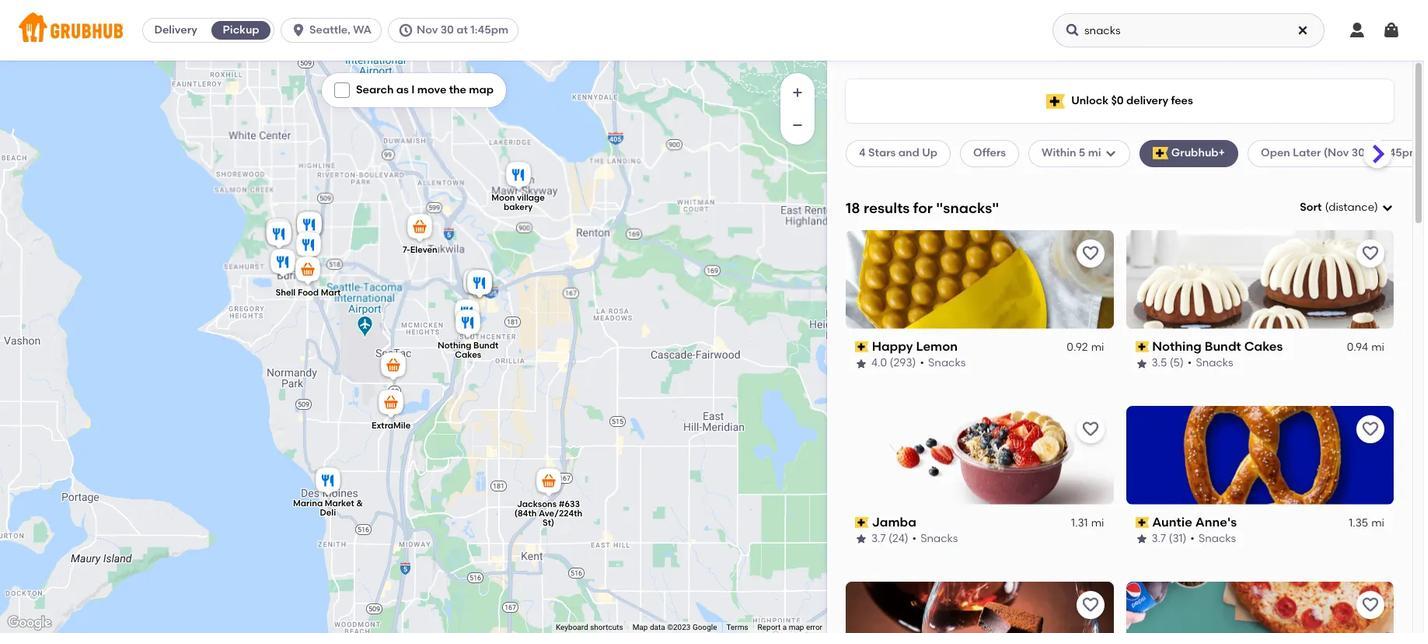 Task type: describe. For each thing, give the bounding box(es) containing it.
"snacks"
[[937, 199, 1000, 217]]

• for auntie anne's
[[1191, 532, 1195, 545]]

nothing bundt cakes image
[[453, 307, 484, 341]]

pickup button
[[209, 18, 274, 43]]

4
[[859, 146, 866, 160]]

3.5
[[1152, 356, 1168, 370]]

1 horizontal spatial nothing bundt cakes
[[1153, 339, 1284, 354]]

star icon image for nothing bundt cakes
[[1136, 357, 1148, 370]]

later
[[1294, 146, 1322, 160]]

0.92
[[1067, 341, 1089, 354]]

• for nothing bundt cakes
[[1188, 356, 1193, 370]]

happy lemon
[[872, 339, 958, 354]]

18
[[846, 199, 861, 217]]

offers
[[974, 146, 1006, 160]]

auntie anne's image
[[464, 268, 495, 302]]

grubhub plus flag logo image for grubhub+
[[1153, 147, 1169, 160]]

dairy queen image
[[263, 216, 294, 250]]

mi for anne's
[[1372, 516, 1385, 530]]

1 vertical spatial 30
[[1352, 146, 1366, 160]]

3.5 (5)
[[1152, 356, 1184, 370]]

moon village bakery
[[492, 193, 545, 212]]

deli
[[320, 508, 336, 518]]

seattle,
[[310, 23, 351, 37]]

$0
[[1112, 94, 1124, 107]]

subscription pass image
[[1136, 341, 1150, 352]]

distance
[[1329, 201, 1375, 214]]

• for happy lemon
[[920, 356, 925, 370]]

report a map error link
[[758, 623, 823, 632]]

1 horizontal spatial cakes
[[1245, 339, 1284, 354]]

seattle, wa button
[[281, 18, 388, 43]]

)
[[1375, 201, 1379, 214]]

tacos el hass image
[[264, 219, 295, 253]]

grubhub plus flag logo image for unlock $0 delivery fees
[[1047, 94, 1066, 108]]

svg image for seattle, wa
[[291, 23, 307, 38]]

(nov
[[1324, 146, 1350, 160]]

data
[[650, 623, 665, 632]]

extramile
[[372, 421, 411, 431]]

(5)
[[1170, 356, 1184, 370]]

0.92 mi
[[1067, 341, 1105, 354]]

open later (nov 30 at 1:45pm)
[[1262, 146, 1424, 160]]

google image
[[4, 613, 55, 633]]

cakes inside nothing bundt cakes
[[455, 350, 482, 360]]

• snacks for auntie anne's
[[1191, 532, 1237, 545]]

google
[[693, 623, 717, 632]]

save this restaurant button for happy lemon
[[1077, 239, 1105, 267]]

food
[[298, 287, 319, 298]]

report a map error
[[758, 623, 823, 632]]

and
[[899, 146, 920, 160]]

snacks for auntie anne's
[[1199, 532, 1237, 545]]

delivery
[[154, 23, 197, 37]]

sort ( distance )
[[1301, 201, 1379, 214]]

a
[[783, 623, 787, 632]]

3.7 for jamba
[[872, 532, 886, 545]]

(293)
[[890, 356, 917, 370]]

mart
[[321, 287, 341, 298]]

jacksons
[[517, 499, 557, 509]]

royce' washington - westfield southcenter mall logo image
[[846, 581, 1114, 633]]

save this restaurant button for nothing bundt cakes
[[1357, 239, 1385, 267]]

1:45pm
[[471, 23, 509, 37]]

keyboard shortcuts
[[556, 623, 623, 632]]

(31)
[[1169, 532, 1187, 545]]

search as i move the map
[[356, 83, 494, 96]]

3.7 (31)
[[1152, 532, 1187, 545]]

results
[[864, 199, 910, 217]]

©2023
[[667, 623, 691, 632]]

pierro bakery image
[[293, 229, 324, 264]]

jamba
[[872, 515, 917, 529]]

i
[[412, 83, 415, 96]]

jamba image
[[460, 267, 492, 301]]

0 vertical spatial map
[[469, 83, 494, 96]]

happy lemon image
[[452, 297, 483, 331]]

1.35 mi
[[1350, 516, 1385, 530]]

search
[[356, 83, 394, 96]]

lemon
[[916, 339, 958, 354]]

wa
[[353, 23, 372, 37]]

7 eleven image
[[404, 212, 436, 246]]

map data ©2023 google
[[633, 623, 717, 632]]

1.35
[[1350, 516, 1369, 530]]

at inside the nov 30 at 1:45pm button
[[457, 23, 468, 37]]

nov
[[417, 23, 438, 37]]

1 horizontal spatial nothing
[[1153, 339, 1202, 354]]

• for jamba
[[913, 532, 917, 545]]

1 horizontal spatial map
[[789, 623, 805, 632]]

(
[[1326, 201, 1329, 214]]

mi right 5
[[1089, 146, 1102, 160]]

save this restaurant image for jamba
[[1081, 420, 1100, 438]]

shortcuts
[[590, 623, 623, 632]]

delivery button
[[143, 18, 209, 43]]

subscription pass image for happy lemon
[[856, 341, 869, 352]]

within
[[1042, 146, 1077, 160]]

pickup
[[223, 23, 259, 37]]

minus icon image
[[790, 117, 806, 133]]

• snacks for nothing bundt cakes
[[1188, 356, 1234, 370]]

sea tac marathon image
[[378, 350, 409, 384]]

map region
[[0, 0, 883, 633]]

grubhub+
[[1172, 146, 1226, 160]]

marina market & deli image
[[313, 465, 344, 499]]

auntie anne's
[[1153, 515, 1237, 529]]

royce' washington - westfield southcenter mall image
[[464, 268, 495, 302]]

snacks for nothing bundt cakes
[[1196, 356, 1234, 370]]

eleven
[[410, 245, 438, 255]]



Task type: locate. For each thing, give the bounding box(es) containing it.
3.7 left '(31)'
[[1152, 532, 1167, 545]]

shell food mart
[[276, 287, 341, 298]]

svg image inside seattle, wa button
[[291, 23, 307, 38]]

1 vertical spatial map
[[789, 623, 805, 632]]

0 horizontal spatial nothing
[[438, 341, 472, 351]]

seattle, wa
[[310, 23, 372, 37]]

nothing up (5)
[[1153, 339, 1202, 354]]

1.31
[[1072, 516, 1089, 530]]

star icon image for jamba
[[856, 533, 868, 546]]

auntie anne's logo image
[[1127, 406, 1394, 504]]

nothing bundt cakes logo image
[[1127, 230, 1394, 329]]

4.0
[[872, 356, 888, 370]]

save this restaurant image for happy lemon
[[1081, 244, 1100, 263]]

up
[[923, 146, 938, 160]]

• right (5)
[[1188, 356, 1193, 370]]

• snacks right (5)
[[1188, 356, 1234, 370]]

svg image inside the nov 30 at 1:45pm button
[[398, 23, 414, 38]]

subscription pass image for jamba
[[856, 517, 869, 528]]

7-
[[403, 245, 410, 255]]

mi for bundt
[[1372, 341, 1385, 354]]

map right the
[[469, 83, 494, 96]]

snacks down anne's
[[1199, 532, 1237, 545]]

mi right 0.94
[[1372, 341, 1385, 354]]

cakes down the nothing bundt cakes logo
[[1245, 339, 1284, 354]]

4 stars and up
[[859, 146, 938, 160]]

unlock
[[1072, 94, 1109, 107]]

0 horizontal spatial 3.7
[[872, 532, 886, 545]]

map
[[633, 623, 648, 632]]

extramile image
[[376, 387, 407, 422]]

1 vertical spatial at
[[1368, 146, 1380, 160]]

&
[[357, 498, 363, 508]]

1 vertical spatial grubhub plus flag logo image
[[1153, 147, 1169, 160]]

• right (24) on the right bottom of the page
[[913, 532, 917, 545]]

•
[[920, 356, 925, 370], [1188, 356, 1193, 370], [913, 532, 917, 545], [1191, 532, 1195, 545]]

star icon image left 3.7 (24)
[[856, 533, 868, 546]]

save this restaurant image for nothing bundt cakes
[[1362, 244, 1380, 263]]

snacks right (5)
[[1196, 356, 1234, 370]]

svg image for nov 30 at 1:45pm
[[398, 23, 414, 38]]

1 horizontal spatial svg image
[[398, 23, 414, 38]]

star icon image
[[856, 357, 868, 370], [1136, 357, 1148, 370], [856, 533, 868, 546], [1136, 533, 1148, 546]]

2 horizontal spatial svg image
[[1297, 24, 1310, 37]]

grubhub plus flag logo image left unlock
[[1047, 94, 1066, 108]]

0 vertical spatial at
[[457, 23, 468, 37]]

• right '(31)'
[[1191, 532, 1195, 545]]

1 horizontal spatial 3.7
[[1152, 532, 1167, 545]]

0 horizontal spatial 30
[[441, 23, 454, 37]]

0 horizontal spatial cakes
[[455, 350, 482, 360]]

subscription pass image left happy
[[856, 341, 869, 352]]

bundt
[[1205, 339, 1242, 354], [474, 341, 499, 351]]

snacks right (24) on the right bottom of the page
[[921, 532, 959, 545]]

ave/224th
[[539, 508, 583, 518]]

jacksons #633 (84th ave/224th st) image
[[534, 466, 565, 500]]

snacks for happy lemon
[[929, 356, 966, 370]]

star icon image down subscription pass image on the right bottom
[[1136, 357, 1148, 370]]

mi
[[1089, 146, 1102, 160], [1092, 341, 1105, 354], [1372, 341, 1385, 354], [1092, 516, 1105, 530], [1372, 516, 1385, 530]]

7-eleven logo image
[[1127, 581, 1394, 633]]

1 horizontal spatial bundt
[[1205, 339, 1242, 354]]

Search for food, convenience, alcohol... search field
[[1053, 13, 1325, 47]]

1 horizontal spatial at
[[1368, 146, 1380, 160]]

0.94 mi
[[1348, 341, 1385, 354]]

svg image
[[291, 23, 307, 38], [398, 23, 414, 38], [1297, 24, 1310, 37]]

at left 1:45pm) at the right top of the page
[[1368, 146, 1380, 160]]

0 horizontal spatial svg image
[[291, 23, 307, 38]]

mi right 1.35
[[1372, 516, 1385, 530]]

mawadda cafe image
[[294, 209, 325, 243]]

1 horizontal spatial grubhub plus flag logo image
[[1153, 147, 1169, 160]]

30 right (nov
[[1352, 146, 1366, 160]]

happy
[[872, 339, 913, 354]]

cakes down nothing bundt cakes icon
[[455, 350, 482, 360]]

1 3.7 from the left
[[872, 532, 886, 545]]

plus icon image
[[790, 85, 806, 100]]

terms
[[727, 623, 749, 632]]

4.0 (293)
[[872, 356, 917, 370]]

map
[[469, 83, 494, 96], [789, 623, 805, 632]]

moon village bakery image
[[503, 159, 534, 194]]

antojitos michalisco 1st ave image
[[294, 209, 325, 243]]

ronnie's market image
[[268, 247, 299, 281]]

star icon image for auntie anne's
[[1136, 533, 1148, 546]]

save this restaurant button for jamba
[[1077, 415, 1105, 443]]

grubhub plus flag logo image
[[1047, 94, 1066, 108], [1153, 147, 1169, 160]]

subscription pass image for auntie anne's
[[1136, 517, 1150, 528]]

0 horizontal spatial bundt
[[474, 341, 499, 351]]

main navigation navigation
[[0, 0, 1425, 61]]

nothing down 'happy lemon' icon
[[438, 341, 472, 351]]

0 horizontal spatial nothing bundt cakes
[[438, 341, 499, 360]]

0 horizontal spatial at
[[457, 23, 468, 37]]

1:45pm)
[[1382, 146, 1424, 160]]

fees
[[1172, 94, 1194, 107]]

(24)
[[889, 532, 909, 545]]

0 vertical spatial 30
[[441, 23, 454, 37]]

the
[[449, 83, 467, 96]]

• down happy lemon
[[920, 356, 925, 370]]

subscription pass image left auntie
[[1136, 517, 1150, 528]]

bakery
[[504, 202, 533, 212]]

1.31 mi
[[1072, 516, 1105, 530]]

keyboard shortcuts button
[[556, 622, 623, 633]]

shell food mart image
[[292, 254, 324, 289]]

0 horizontal spatial map
[[469, 83, 494, 96]]

nothing bundt cakes up (5)
[[1153, 339, 1284, 354]]

as
[[396, 83, 409, 96]]

(84th
[[515, 508, 537, 518]]

unlock $0 delivery fees
[[1072, 94, 1194, 107]]

within 5 mi
[[1042, 146, 1102, 160]]

3.7 for auntie anne's
[[1152, 532, 1167, 545]]

save this restaurant image for auntie anne's
[[1362, 420, 1380, 438]]

delivery
[[1127, 94, 1169, 107]]

marina
[[293, 498, 323, 508]]

1 horizontal spatial 30
[[1352, 146, 1366, 160]]

None field
[[1301, 200, 1394, 216]]

terms link
[[727, 623, 749, 632]]

marina market & deli
[[293, 498, 363, 518]]

sort
[[1301, 201, 1323, 214]]

star icon image left 3.7 (31)
[[1136, 533, 1148, 546]]

nothing bundt cakes inside map region
[[438, 341, 499, 360]]

5
[[1079, 146, 1086, 160]]

nov 30 at 1:45pm button
[[388, 18, 525, 43]]

keyboard
[[556, 623, 589, 632]]

bundt inside nothing bundt cakes
[[474, 341, 499, 351]]

for
[[914, 199, 933, 217]]

grubhub plus flag logo image left grubhub+ on the top of page
[[1153, 147, 1169, 160]]

subscription pass image left jamba
[[856, 517, 869, 528]]

shell
[[276, 287, 296, 298]]

snacks for jamba
[[921, 532, 959, 545]]

2 3.7 from the left
[[1152, 532, 1167, 545]]

30
[[441, 23, 454, 37], [1352, 146, 1366, 160]]

30 right nov
[[441, 23, 454, 37]]

star icon image left 4.0
[[856, 357, 868, 370]]

mi right 1.31
[[1092, 516, 1105, 530]]

snacks
[[929, 356, 966, 370], [1196, 356, 1234, 370], [921, 532, 959, 545], [1199, 532, 1237, 545]]

subscription pass image
[[856, 341, 869, 352], [856, 517, 869, 528], [1136, 517, 1150, 528]]

anne's
[[1196, 515, 1237, 529]]

30 inside button
[[441, 23, 454, 37]]

svg image inside field
[[1382, 202, 1394, 214]]

report
[[758, 623, 781, 632]]

nothing bundt cakes
[[1153, 339, 1284, 354], [438, 341, 499, 360]]

at
[[457, 23, 468, 37], [1368, 146, 1380, 160]]

0 vertical spatial grubhub plus flag logo image
[[1047, 94, 1066, 108]]

save this restaurant button for auntie anne's
[[1357, 415, 1385, 443]]

bundt down the nothing bundt cakes logo
[[1205, 339, 1242, 354]]

mi right 0.92
[[1092, 341, 1105, 354]]

7-eleven
[[403, 245, 438, 255]]

move
[[417, 83, 447, 96]]

0 horizontal spatial grubhub plus flag logo image
[[1047, 94, 1066, 108]]

star icon image for happy lemon
[[856, 357, 868, 370]]

auntie
[[1153, 515, 1193, 529]]

none field containing sort
[[1301, 200, 1394, 216]]

mi for lemon
[[1092, 341, 1105, 354]]

#633
[[559, 499, 580, 509]]

• snacks down lemon
[[920, 356, 966, 370]]

• snacks down anne's
[[1191, 532, 1237, 545]]

save this restaurant image
[[1081, 244, 1100, 263], [1362, 244, 1380, 263], [1081, 420, 1100, 438], [1362, 420, 1380, 438], [1081, 595, 1100, 614], [1362, 595, 1380, 614]]

happy lemon logo image
[[846, 230, 1114, 329]]

nothing inside nothing bundt cakes
[[438, 341, 472, 351]]

village
[[517, 193, 545, 203]]

st)
[[543, 518, 555, 528]]

at left 1:45pm
[[457, 23, 468, 37]]

svg image
[[1349, 21, 1367, 40], [1383, 21, 1401, 40], [1065, 23, 1081, 38], [1105, 147, 1117, 160], [1382, 202, 1394, 214]]

3.7 left (24) on the right bottom of the page
[[872, 532, 886, 545]]

bundt down 'happy lemon' icon
[[474, 341, 499, 351]]

cakes
[[1245, 339, 1284, 354], [455, 350, 482, 360]]

error
[[806, 623, 823, 632]]

nothing bundt cakes down 'happy lemon' icon
[[438, 341, 499, 360]]

18 results for "snacks"
[[846, 199, 1000, 217]]

jamba logo image
[[846, 406, 1114, 504]]

map right a
[[789, 623, 805, 632]]

nov 30 at 1:45pm
[[417, 23, 509, 37]]

jacksons #633 (84th ave/224th st)
[[515, 499, 583, 528]]

snacks down lemon
[[929, 356, 966, 370]]

• snacks right (24) on the right bottom of the page
[[913, 532, 959, 545]]

• snacks for jamba
[[913, 532, 959, 545]]

• snacks for happy lemon
[[920, 356, 966, 370]]

3.7 (24)
[[872, 532, 909, 545]]

0.94
[[1348, 341, 1369, 354]]

open
[[1262, 146, 1291, 160]]



Task type: vqa. For each thing, say whether or not it's contained in the screenshot.


